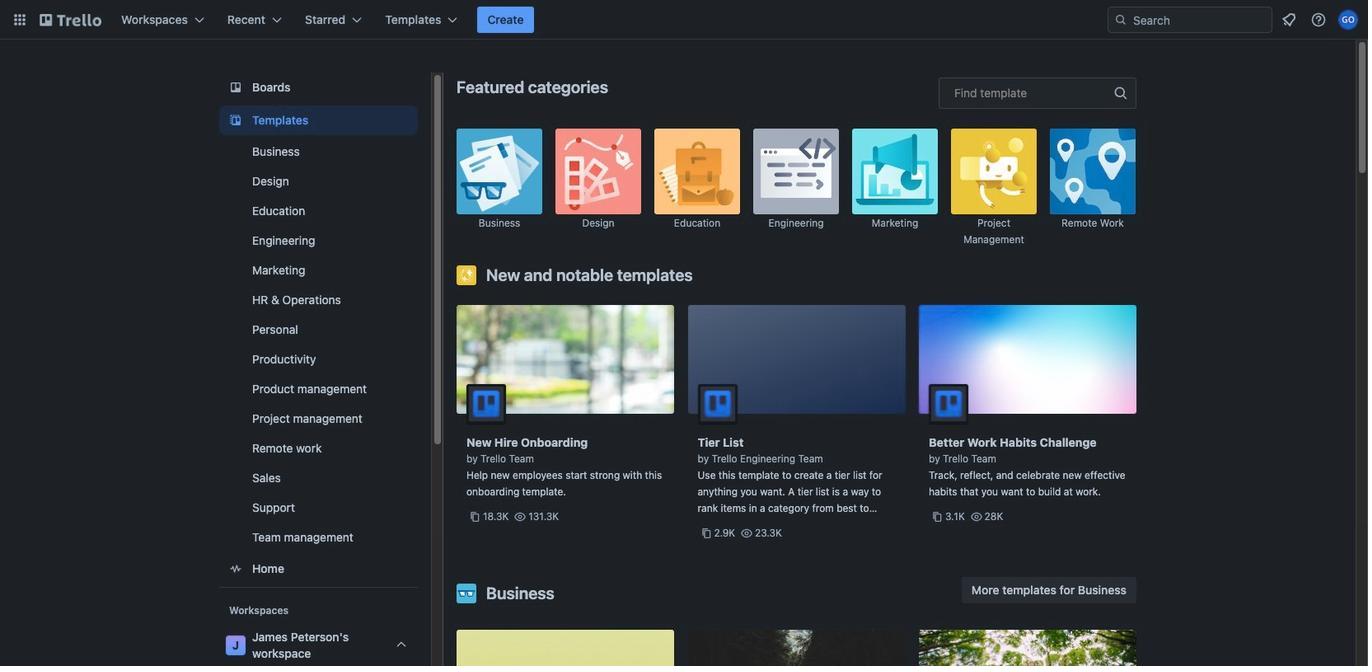 Task type: locate. For each thing, give the bounding box(es) containing it.
None field
[[939, 78, 1137, 109]]

0 horizontal spatial trello team image
[[467, 384, 506, 424]]

2 trello team image from the left
[[929, 384, 969, 424]]

1 horizontal spatial trello team image
[[929, 384, 969, 424]]

0 notifications image
[[1280, 10, 1299, 30]]

project management icon image
[[952, 129, 1037, 214]]

design icon image
[[556, 129, 642, 214]]

open information menu image
[[1311, 12, 1328, 28]]

trello team image
[[467, 384, 506, 424], [929, 384, 969, 424]]

template board image
[[226, 110, 246, 130]]

0 vertical spatial business icon image
[[457, 129, 543, 214]]

2 business icon image from the top
[[457, 584, 477, 604]]

marketing icon image
[[853, 129, 938, 214]]

trello engineering team image
[[698, 384, 738, 424]]

1 business icon image from the top
[[457, 129, 543, 214]]

Search field
[[1128, 8, 1272, 31]]

engineering icon image
[[754, 129, 839, 214]]

1 vertical spatial business icon image
[[457, 584, 477, 604]]

business icon image
[[457, 129, 543, 214], [457, 584, 477, 604]]



Task type: vqa. For each thing, say whether or not it's contained in the screenshot.
the topmost Automation
no



Task type: describe. For each thing, give the bounding box(es) containing it.
gary orlando (garyorlando) image
[[1339, 10, 1359, 30]]

search image
[[1115, 13, 1128, 26]]

board image
[[226, 78, 246, 97]]

1 trello team image from the left
[[467, 384, 506, 424]]

remote work icon image
[[1050, 129, 1136, 214]]

back to home image
[[40, 7, 101, 33]]

primary element
[[0, 0, 1369, 40]]

home image
[[226, 559, 246, 579]]

education icon image
[[655, 129, 740, 214]]



